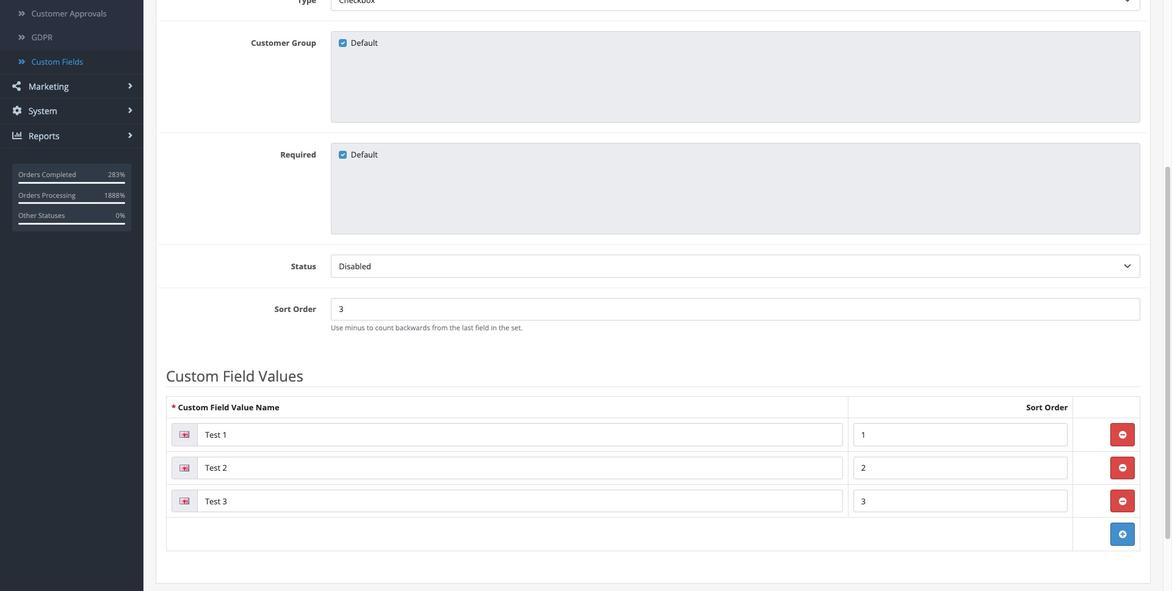 Task type: locate. For each thing, give the bounding box(es) containing it.
english image for custom field value name text box associated with sort order text field to the bottom
[[180, 465, 190, 471]]

0 horizontal spatial sort
[[275, 304, 291, 315]]

default
[[351, 37, 378, 48], [351, 149, 378, 160]]

0 vertical spatial sort order text field
[[331, 298, 1141, 321]]

orders
[[18, 170, 40, 179], [18, 190, 40, 200]]

sort order
[[275, 304, 316, 315], [1027, 402, 1069, 413]]

1 vertical spatial orders
[[18, 190, 40, 200]]

1 vertical spatial customer
[[251, 37, 290, 48]]

custom field value name text field for middle sort order text field
[[197, 423, 843, 446]]

1 vertical spatial order
[[1045, 402, 1069, 413]]

2 default from the top
[[351, 149, 378, 160]]

customer
[[31, 8, 68, 19], [251, 37, 290, 48]]

add custom field image
[[1119, 531, 1127, 539]]

Custom Field Value Name text field
[[197, 423, 843, 446], [197, 457, 843, 479]]

orders up other
[[18, 190, 40, 200]]

1 vertical spatial sort
[[1027, 402, 1043, 413]]

0 vertical spatial customer
[[31, 8, 68, 19]]

value
[[231, 402, 254, 413]]

1 vertical spatial custom
[[166, 366, 219, 386]]

field for value
[[210, 402, 229, 413]]

gdpr
[[31, 32, 53, 43]]

marketing
[[26, 80, 69, 92]]

use
[[331, 323, 343, 332]]

remove image for sort order text field to the bottom
[[1119, 464, 1127, 472]]

system link
[[0, 99, 144, 123]]

approvals
[[70, 8, 107, 19]]

the right the in
[[499, 323, 510, 332]]

2 default checkbox from the top
[[339, 151, 347, 159]]

default checkbox right group
[[339, 39, 347, 47]]

english image for custom field value name text field
[[180, 498, 190, 505]]

2 english image from the top
[[180, 465, 190, 471]]

customer approvals
[[31, 8, 107, 19]]

custom for custom field values
[[166, 366, 219, 386]]

custom field value name text field for sort order text field to the bottom
[[197, 457, 843, 479]]

remove image up add custom field image
[[1119, 498, 1127, 505]]

default for customer group
[[351, 37, 378, 48]]

required
[[280, 149, 316, 160]]

2 the from the left
[[499, 323, 510, 332]]

remove image down remove icon
[[1119, 464, 1127, 472]]

use minus to count backwards from the last field in the set.
[[331, 323, 523, 332]]

1 horizontal spatial customer
[[251, 37, 290, 48]]

english image
[[180, 431, 190, 438], [180, 465, 190, 471], [180, 498, 190, 505]]

1 vertical spatial default
[[351, 149, 378, 160]]

1 remove image from the top
[[1119, 464, 1127, 472]]

other
[[18, 211, 37, 220]]

default checkbox for customer group
[[339, 39, 347, 47]]

0 vertical spatial english image
[[180, 431, 190, 438]]

0 horizontal spatial customer
[[31, 8, 68, 19]]

custom left value
[[178, 402, 208, 413]]

Sort Order text field
[[331, 298, 1141, 321], [854, 423, 1069, 446], [854, 457, 1069, 479]]

0 vertical spatial field
[[223, 366, 255, 386]]

2 vertical spatial custom
[[178, 402, 208, 413]]

1 vertical spatial custom field value name text field
[[197, 457, 843, 479]]

field
[[223, 366, 255, 386], [210, 402, 229, 413]]

1 vertical spatial field
[[210, 402, 229, 413]]

set.
[[512, 323, 523, 332]]

status
[[291, 261, 316, 272]]

2 remove image from the top
[[1119, 498, 1127, 505]]

2 vertical spatial english image
[[180, 498, 190, 505]]

2 custom field value name text field from the top
[[197, 457, 843, 479]]

remove image
[[1119, 464, 1127, 472], [1119, 498, 1127, 505]]

0 horizontal spatial sort order
[[275, 304, 316, 315]]

2 orders from the top
[[18, 190, 40, 200]]

0 horizontal spatial the
[[450, 323, 460, 332]]

name
[[256, 402, 280, 413]]

0 vertical spatial orders
[[18, 170, 40, 179]]

default for required
[[351, 149, 378, 160]]

orders completed
[[18, 170, 76, 179]]

custom
[[31, 56, 60, 67], [166, 366, 219, 386], [178, 402, 208, 413]]

default checkbox right required
[[339, 151, 347, 159]]

0 vertical spatial custom field value name text field
[[197, 423, 843, 446]]

custom up the custom field value name
[[166, 366, 219, 386]]

1 default from the top
[[351, 37, 378, 48]]

1 english image from the top
[[180, 431, 190, 438]]

customer for customer group
[[251, 37, 290, 48]]

0 vertical spatial default checkbox
[[339, 39, 347, 47]]

1 default checkbox from the top
[[339, 39, 347, 47]]

0 vertical spatial order
[[293, 304, 316, 315]]

from
[[432, 323, 448, 332]]

1 horizontal spatial order
[[1045, 402, 1069, 413]]

0 vertical spatial custom
[[31, 56, 60, 67]]

3 english image from the top
[[180, 498, 190, 505]]

Default checkbox
[[339, 39, 347, 47], [339, 151, 347, 159]]

orders for orders completed
[[18, 170, 40, 179]]

0%
[[116, 211, 125, 220]]

field up value
[[223, 366, 255, 386]]

Sort Order text field
[[854, 490, 1069, 513]]

orders up orders processing
[[18, 170, 40, 179]]

0 vertical spatial remove image
[[1119, 464, 1127, 472]]

statuses
[[38, 211, 65, 220]]

order
[[293, 304, 316, 315], [1045, 402, 1069, 413]]

1 orders from the top
[[18, 170, 40, 179]]

1 vertical spatial english image
[[180, 465, 190, 471]]

customer up gdpr
[[31, 8, 68, 19]]

1 horizontal spatial sort
[[1027, 402, 1043, 413]]

1 vertical spatial remove image
[[1119, 498, 1127, 505]]

0 vertical spatial default
[[351, 37, 378, 48]]

1 custom field value name text field from the top
[[197, 423, 843, 446]]

group
[[292, 37, 316, 48]]

sort
[[275, 304, 291, 315], [1027, 402, 1043, 413]]

in
[[491, 323, 497, 332]]

the
[[450, 323, 460, 332], [499, 323, 510, 332]]

marketing link
[[0, 74, 144, 99]]

1 vertical spatial default checkbox
[[339, 151, 347, 159]]

1 horizontal spatial sort order
[[1027, 402, 1069, 413]]

custom down gdpr
[[31, 56, 60, 67]]

the left last
[[450, 323, 460, 332]]

remove image
[[1119, 431, 1127, 439]]

1 horizontal spatial the
[[499, 323, 510, 332]]

field left value
[[210, 402, 229, 413]]

customer left group
[[251, 37, 290, 48]]



Task type: describe. For each thing, give the bounding box(es) containing it.
share alt image
[[12, 81, 23, 91]]

english image for custom field value name text box for middle sort order text field
[[180, 431, 190, 438]]

gdpr link
[[0, 26, 144, 50]]

custom for custom field value name
[[178, 402, 208, 413]]

to
[[367, 323, 374, 332]]

0 horizontal spatial order
[[293, 304, 316, 315]]

field
[[475, 323, 489, 332]]

reports
[[26, 130, 60, 142]]

count
[[375, 323, 394, 332]]

customer for customer approvals
[[31, 8, 68, 19]]

default checkbox for required
[[339, 151, 347, 159]]

orders processing
[[18, 190, 76, 200]]

minus
[[345, 323, 365, 332]]

reports link
[[0, 124, 144, 148]]

custom for custom fields
[[31, 56, 60, 67]]

customer group
[[251, 37, 316, 48]]

system
[[26, 105, 57, 117]]

backwards
[[396, 323, 430, 332]]

283%
[[108, 170, 125, 179]]

customer approvals link
[[0, 2, 144, 26]]

custom fields link
[[0, 50, 144, 74]]

custom field value name
[[178, 402, 280, 413]]

field for values
[[223, 366, 255, 386]]

custom fields
[[31, 56, 83, 67]]

remove image for sort order text box
[[1119, 498, 1127, 505]]

completed
[[42, 170, 76, 179]]

1 vertical spatial sort order
[[1027, 402, 1069, 413]]

custom field values
[[166, 366, 304, 386]]

Custom Field Value Name text field
[[197, 490, 843, 513]]

1 the from the left
[[450, 323, 460, 332]]

last
[[462, 323, 474, 332]]

other statuses
[[18, 211, 65, 220]]

1 vertical spatial sort order text field
[[854, 423, 1069, 446]]

0 vertical spatial sort order
[[275, 304, 316, 315]]

values
[[259, 366, 304, 386]]

orders for orders processing
[[18, 190, 40, 200]]

chart bar image
[[12, 131, 23, 140]]

cog image
[[12, 106, 23, 116]]

fields
[[62, 56, 83, 67]]

processing
[[42, 190, 76, 200]]

0 vertical spatial sort
[[275, 304, 291, 315]]

2 vertical spatial sort order text field
[[854, 457, 1069, 479]]

1888%
[[104, 190, 125, 200]]



Task type: vqa. For each thing, say whether or not it's contained in the screenshot.
2449
no



